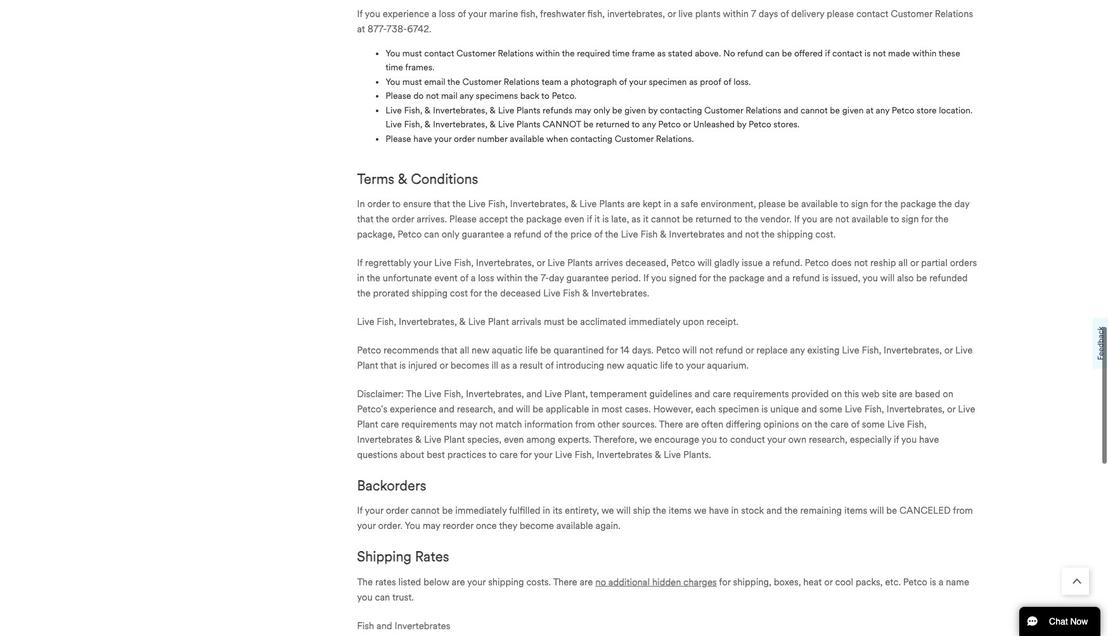Task type: locate. For each thing, give the bounding box(es) containing it.
petco right days.
[[656, 345, 681, 357]]

have inside "if your order cannot be immediately fulfilled in its entirety, we will ship the items we have in stock and the remaining items will be canceled from your order. you may reorder once they become available again."
[[709, 506, 729, 517]]

petco inside in order to ensure that the live fish, invertebrates, & live plants are kept in a safe environment, please be available to sign for the package the day that the order arrives. please accept the package even if it is late, as it cannot be returned to the vendor. if you are not available to sign for the package, petco can only guarantee a refund of the price of the live fish & invertebrates and not the shipping cost.
[[398, 229, 422, 241]]

sign up also on the right top of the page
[[902, 214, 919, 225]]

if up price
[[587, 214, 592, 225]]

contact up made
[[857, 8, 889, 19]]

may down petco.
[[575, 105, 591, 116]]

some up especially
[[862, 419, 885, 431]]

order down ensure
[[392, 214, 414, 225]]

1 horizontal spatial on
[[832, 389, 842, 400]]

plant up practices on the left of page
[[444, 435, 465, 446]]

there right the costs.
[[553, 577, 578, 588]]

also
[[898, 273, 914, 284]]

refund up 7-
[[514, 229, 542, 241]]

1 horizontal spatial we
[[640, 435, 652, 446]]

0 horizontal spatial there
[[553, 577, 578, 588]]

relations inside if you experience a loss of your marine fish, freshwater fish, invertebrates, or live plants within 7 days of delivery please contact customer relations at 877-738-6742.
[[935, 8, 974, 19]]

0 vertical spatial time
[[612, 48, 630, 59]]

1 horizontal spatial items
[[845, 506, 868, 517]]

new down 14 on the right of page
[[607, 360, 625, 372]]

1 vertical spatial specimen
[[719, 404, 759, 416]]

1 horizontal spatial day
[[955, 199, 970, 210]]

or inside you must contact customer relations within the required time frame as stated above. no refund can be offered if contact is not made within these time frames. you must email the customer relations team a photograph of your specimen as proof of loss. please do not mail any specimens back to petco. live fish, & invertebrates, & live plants refunds may only be given by contacting customer relations and cannot be given at any petco store location. live fish, & invertebrates, & live plants cannot be returned to any petco or unleashed by petco stores. please have your order number available when contacting customer relations.
[[683, 119, 691, 130]]

0 vertical spatial specimen
[[649, 76, 687, 87]]

fulfilled
[[509, 506, 541, 517]]

2 vertical spatial can
[[375, 592, 390, 604]]

a inside if you experience a loss of your marine fish, freshwater fish, invertebrates, or live plants within 7 days of delivery please contact customer relations at 877-738-6742.
[[432, 8, 437, 19]]

existing
[[808, 345, 840, 357]]

becomes
[[451, 360, 489, 372]]

replace
[[757, 345, 788, 357]]

plant inside petco recommends that all new aquatic life be quarantined for 14 days. petco will not refund or replace any existing live fish, invertebrates, or live plant that is injured or becomes ill as a result of introducing new aquatic life to your aquarium.
[[357, 360, 378, 372]]

0 vertical spatial have
[[414, 134, 432, 144]]

please
[[386, 91, 411, 102], [386, 134, 411, 144], [450, 214, 477, 225]]

1 vertical spatial from
[[953, 506, 973, 517]]

fish, inside "if regrettably your live fish, invertebrates, or live plants arrives deceased, petco will gladly issue a refund. petco does not reship all or partial orders in the unfortunate event of a loss within the 7-day guarantee period. if you signed for the package and a refund is issued, you will also be refunded the prorated shipping cost for the deceased live fish & invertebrates."
[[454, 258, 474, 269]]

kept
[[643, 199, 662, 210]]

plant down petco's
[[357, 419, 378, 431]]

1 fish, from the left
[[521, 8, 538, 19]]

terms
[[357, 171, 395, 188]]

if right especially
[[894, 435, 899, 446]]

the
[[562, 48, 575, 59], [448, 76, 460, 87], [453, 199, 466, 210], [885, 199, 899, 210], [939, 199, 953, 210], [376, 214, 390, 225], [510, 214, 524, 225], [745, 214, 759, 225], [935, 214, 949, 225], [555, 229, 568, 241], [605, 229, 619, 241], [762, 229, 775, 241], [367, 273, 381, 284], [525, 273, 538, 284], [713, 273, 727, 284], [357, 288, 371, 299], [484, 288, 498, 299], [815, 419, 828, 431], [653, 506, 667, 517], [785, 506, 798, 517]]

you inside for shipping, boxes, heat or cool packs, etc. petco is a name you can trust.
[[357, 592, 373, 604]]

have
[[414, 134, 432, 144], [920, 435, 939, 446], [709, 506, 729, 517]]

rates
[[375, 577, 396, 588]]

experience
[[383, 8, 430, 19], [390, 404, 437, 416]]

0 horizontal spatial day
[[549, 273, 564, 284]]

0 vertical spatial loss
[[439, 8, 455, 19]]

your up conditions
[[434, 134, 452, 144]]

0 vertical spatial contacting
[[660, 105, 702, 116]]

0 horizontal spatial package
[[526, 214, 562, 225]]

0 vertical spatial please
[[386, 91, 411, 102]]

0 horizontal spatial contacting
[[571, 134, 613, 144]]

are
[[627, 199, 641, 210], [820, 214, 833, 225], [900, 389, 913, 400], [686, 419, 699, 431], [452, 577, 465, 588], [580, 577, 593, 588]]

own
[[789, 435, 807, 446]]

0 horizontal spatial specimen
[[649, 76, 687, 87]]

guarantee down accept
[[462, 229, 504, 241]]

conditions
[[411, 171, 478, 188]]

marine
[[489, 8, 518, 19]]

1 vertical spatial even
[[504, 435, 524, 446]]

aquatic up ill
[[492, 345, 523, 357]]

within left 'these' in the right of the page
[[913, 48, 937, 59]]

encourage
[[655, 435, 700, 446]]

if inside "if your order cannot be immediately fulfilled in its entirety, we will ship the items we have in stock and the remaining items will be canceled from your order. you may reorder once they become available again."
[[357, 506, 363, 517]]

0 horizontal spatial from
[[575, 419, 595, 431]]

1 horizontal spatial if
[[825, 48, 830, 59]]

0 horizontal spatial if
[[587, 214, 592, 225]]

2 horizontal spatial fish
[[641, 229, 658, 241]]

0 vertical spatial returned
[[596, 119, 630, 130]]

differing
[[726, 419, 761, 431]]

within inside "if regrettably your live fish, invertebrates, or live plants arrives deceased, petco will gladly issue a refund. petco does not reship all or partial orders in the unfortunate event of a loss within the 7-day guarantee period. if you signed for the package and a refund is issued, you will also be refunded the prorated shipping cost for the deceased live fish & invertebrates."
[[497, 273, 523, 284]]

is inside in order to ensure that the live fish, invertebrates, & live plants are kept in a safe environment, please be available to sign for the package the day that the order arrives. please accept the package even if it is late, as it cannot be returned to the vendor. if you are not available to sign for the package, petco can only guarantee a refund of the price of the live fish & invertebrates and not the shipping cost.
[[603, 214, 609, 225]]

fish
[[641, 229, 658, 241], [563, 288, 580, 299], [357, 621, 374, 632]]

plants inside in order to ensure that the live fish, invertebrates, & live plants are kept in a safe environment, please be available to sign for the package the day that the order arrives. please accept the package even if it is late, as it cannot be returned to the vendor. if you are not available to sign for the package, petco can only guarantee a refund of the price of the live fish & invertebrates and not the shipping cost.
[[600, 199, 625, 210]]

we inside disclaimer: the live fish, invertebrates, and live plant, temperament guidelines and care requirements provided on this web site are based on petco's experience and research, and will be applicable in most cases. however, each specimen is unique and some live fish, invertebrates, or live plant care requirements may not match information from other sources. there are often differing opinions on the care of some live fish, invertebrates & live plant species, even among experts. therefore, we encourage you to conduct your own research, especially if you have questions about best practices to care for your live fish, invertebrates & live plants.
[[640, 435, 652, 446]]

guarantee
[[462, 229, 504, 241], [567, 273, 609, 284]]

team
[[542, 76, 562, 87]]

may inside "if your order cannot be immediately fulfilled in its entirety, we will ship the items we have in stock and the remaining items will be canceled from your order. you may reorder once they become available again."
[[423, 521, 440, 532]]

2 horizontal spatial may
[[575, 105, 591, 116]]

order inside "if your order cannot be immediately fulfilled in its entirety, we will ship the items we have in stock and the remaining items will be canceled from your order. you may reorder once they become available again."
[[386, 506, 409, 517]]

0 horizontal spatial time
[[386, 62, 403, 73]]

of right price
[[595, 229, 603, 241]]

requirements up the best on the left bottom of page
[[402, 419, 457, 431]]

1 vertical spatial cannot
[[651, 214, 680, 225]]

can inside for shipping, boxes, heat or cool packs, etc. petco is a name you can trust.
[[375, 592, 390, 604]]

if you experience a loss of your marine fish, freshwater fish, invertebrates, or live plants within 7 days of delivery please contact customer relations at 877-738-6742.
[[357, 8, 974, 35]]

as left proof
[[690, 76, 698, 87]]

research, right own
[[809, 435, 848, 446]]

be inside "if regrettably your live fish, invertebrates, or live plants arrives deceased, petco will gladly issue a refund. petco does not reship all or partial orders in the unfortunate event of a loss within the 7-day guarantee period. if you signed for the package and a refund is issued, you will also be refunded the prorated shipping cost for the deceased live fish & invertebrates."
[[917, 273, 927, 284]]

1 vertical spatial the
[[357, 577, 373, 588]]

items
[[669, 506, 692, 517], [845, 506, 868, 517]]

1 horizontal spatial given
[[843, 105, 864, 116]]

2 vertical spatial if
[[894, 435, 899, 446]]

1 horizontal spatial it
[[643, 214, 649, 225]]

environment,
[[701, 199, 756, 210]]

1 horizontal spatial new
[[607, 360, 625, 372]]

refund inside "if regrettably your live fish, invertebrates, or live plants arrives deceased, petco will gladly issue a refund. petco does not reship all or partial orders in the unfortunate event of a loss within the 7-day guarantee period. if you signed for the package and a refund is issued, you will also be refunded the prorated shipping cost for the deceased live fish & invertebrates."
[[793, 273, 820, 284]]

have left the stock
[[709, 506, 729, 517]]

0 horizontal spatial can
[[375, 592, 390, 604]]

you up cost.
[[802, 214, 818, 225]]

day up orders
[[955, 199, 970, 210]]

no
[[596, 577, 606, 588]]

1 horizontal spatial loss
[[478, 273, 495, 284]]

safe
[[681, 199, 699, 210]]

not inside "if regrettably your live fish, invertebrates, or live plants arrives deceased, petco will gladly issue a refund. petco does not reship all or partial orders in the unfortunate event of a loss within the 7-day guarantee period. if you signed for the package and a refund is issued, you will also be refunded the prorated shipping cost for the deceased live fish & invertebrates."
[[855, 258, 868, 269]]

refund.
[[773, 258, 803, 269]]

1 horizontal spatial cannot
[[651, 214, 680, 225]]

aquatic
[[492, 345, 523, 357], [627, 360, 658, 372]]

we
[[640, 435, 652, 446], [602, 506, 614, 517], [694, 506, 707, 517]]

not up species,
[[480, 419, 493, 431]]

0 vertical spatial package
[[901, 199, 937, 210]]

back
[[520, 91, 540, 102]]

0 horizontal spatial all
[[460, 345, 469, 357]]

available
[[510, 134, 544, 144], [802, 199, 838, 210], [852, 214, 889, 225], [557, 521, 593, 532]]

petco left "stores."
[[749, 119, 772, 130]]

0 vertical spatial there
[[659, 419, 684, 431]]

1 horizontal spatial fish
[[563, 288, 580, 299]]

days.
[[632, 345, 654, 357]]

and up match
[[498, 404, 514, 416]]

0 horizontal spatial fish
[[357, 621, 374, 632]]

stated
[[668, 48, 693, 59]]

1 horizontal spatial even
[[565, 214, 585, 225]]

please inside in order to ensure that the live fish, invertebrates, & live plants are kept in a safe environment, please be available to sign for the package the day that the order arrives. please accept the package even if it is late, as it cannot be returned to the vendor. if you are not available to sign for the package, petco can only guarantee a refund of the price of the live fish & invertebrates and not the shipping cost.
[[450, 214, 477, 225]]

your left marine
[[468, 8, 487, 19]]

recommends
[[384, 345, 439, 357]]

all inside "if regrettably your live fish, invertebrates, or live plants arrives deceased, petco will gladly issue a refund. petco does not reship all or partial orders in the unfortunate event of a loss within the 7-day guarantee period. if you signed for the package and a refund is issued, you will also be refunded the prorated shipping cost for the deceased live fish & invertebrates."
[[899, 258, 908, 269]]

package up partial
[[901, 199, 937, 210]]

loss
[[439, 8, 455, 19], [478, 273, 495, 284]]

and down refund.
[[767, 273, 783, 284]]

cannot inside "if your order cannot be immediately fulfilled in its entirety, we will ship the items we have in stock and the remaining items will be canceled from your order. you may reorder once they become available again."
[[411, 506, 440, 517]]

invertebrates, inside petco recommends that all new aquatic life be quarantined for 14 days. petco will not refund or replace any existing live fish, invertebrates, or live plant that is injured or becomes ill as a result of introducing new aquatic life to your aquarium.
[[884, 345, 942, 357]]

0 vertical spatial guarantee
[[462, 229, 504, 241]]

1 vertical spatial aquatic
[[627, 360, 658, 372]]

and up the best on the left bottom of page
[[439, 404, 455, 416]]

even down match
[[504, 435, 524, 446]]

invertebrates.
[[592, 288, 650, 299]]

in down "package,"
[[357, 273, 365, 284]]

etc.
[[886, 577, 901, 588]]

0 horizontal spatial immediately
[[455, 506, 507, 517]]

not right does
[[855, 258, 868, 269]]

1 horizontal spatial only
[[594, 105, 610, 116]]

0 vertical spatial shipping
[[778, 229, 813, 241]]

orders
[[950, 258, 977, 269]]

guarantee inside in order to ensure that the live fish, invertebrates, & live plants are kept in a safe environment, please be available to sign for the package the day that the order arrives. please accept the package even if it is late, as it cannot be returned to the vendor. if you are not available to sign for the package, petco can only guarantee a refund of the price of the live fish & invertebrates and not the shipping cost.
[[462, 229, 504, 241]]

stores.
[[774, 119, 800, 130]]

stock
[[742, 506, 764, 517]]

1 vertical spatial all
[[460, 345, 469, 357]]

the inside disclaimer: the live fish, invertebrates, and live plant, temperament guidelines and care requirements provided on this web site are based on petco's experience and research, and will be applicable in most cases. however, each specimen is unique and some live fish, invertebrates, or live plant care requirements may not match information from other sources. there are often differing opinions on the care of some live fish, invertebrates & live plant species, even among experts. therefore, we encourage you to conduct your own research, especially if you have questions about best practices to care for your live fish, invertebrates & live plants.
[[406, 389, 422, 400]]

2 vertical spatial package
[[729, 273, 765, 284]]

can inside in order to ensure that the live fish, invertebrates, & live plants are kept in a safe environment, please be available to sign for the package the day that the order arrives. please accept the package even if it is late, as it cannot be returned to the vendor. if you are not available to sign for the package, petco can only guarantee a refund of the price of the live fish & invertebrates and not the shipping cost.
[[424, 229, 439, 241]]

only for can
[[442, 229, 460, 241]]

cannot down kept
[[651, 214, 680, 225]]

1 horizontal spatial please
[[827, 8, 854, 19]]

for shipping, boxes, heat or cool packs, etc. petco is a name you can trust.
[[357, 577, 970, 604]]

of
[[458, 8, 466, 19], [781, 8, 789, 19], [619, 76, 627, 87], [724, 76, 732, 87], [544, 229, 552, 241], [595, 229, 603, 241], [460, 273, 469, 284], [546, 360, 554, 372], [852, 419, 860, 431]]

0 vertical spatial by
[[648, 105, 658, 116]]

cases.
[[625, 404, 651, 416]]

cannot inside you must contact customer relations within the required time frame as stated above. no refund can be offered if contact is not made within these time frames. you must email the customer relations team a photograph of your specimen as proof of loss. please do not mail any specimens back to petco. live fish, & invertebrates, & live plants refunds may only be given by contacting customer relations and cannot be given at any petco store location. live fish, & invertebrates, & live plants cannot be returned to any petco or unleashed by petco stores. please have your order number available when contacting customer relations.
[[801, 105, 828, 116]]

is left issued,
[[823, 273, 829, 284]]

your left aquarium. on the bottom right of page
[[686, 360, 705, 372]]

relations up 'these' in the right of the page
[[935, 8, 974, 19]]

aquarium.
[[707, 360, 749, 372]]

0 vertical spatial the
[[406, 389, 422, 400]]

of right result
[[546, 360, 554, 372]]

0 horizontal spatial at
[[357, 23, 365, 35]]

will down upon
[[683, 345, 697, 357]]

1 vertical spatial at
[[866, 105, 874, 116]]

1 vertical spatial if
[[587, 214, 592, 225]]

time
[[612, 48, 630, 59], [386, 62, 403, 73]]

is left unique
[[762, 404, 768, 416]]

only inside you must contact customer relations within the required time frame as stated above. no refund can be offered if contact is not made within these time frames. you must email the customer relations team a photograph of your specimen as proof of loss. please do not mail any specimens back to petco. live fish, & invertebrates, & live plants refunds may only be given by contacting customer relations and cannot be given at any petco store location. live fish, & invertebrates, & live plants cannot be returned to any petco or unleashed by petco stores. please have your order number available when contacting customer relations.
[[594, 105, 610, 116]]

freshwater
[[540, 8, 585, 19]]

0 vertical spatial immediately
[[629, 317, 681, 328]]

1 horizontal spatial shipping
[[488, 577, 524, 588]]

only down photograph
[[594, 105, 610, 116]]

relations.
[[656, 134, 694, 144]]

please
[[827, 8, 854, 19], [759, 199, 786, 210]]

1 horizontal spatial specimen
[[719, 404, 759, 416]]

1 horizontal spatial have
[[709, 506, 729, 517]]

1 horizontal spatial the
[[406, 389, 422, 400]]

and inside "if regrettably your live fish, invertebrates, or live plants arrives deceased, petco will gladly issue a refund. petco does not reship all or partial orders in the unfortunate event of a loss within the 7-day guarantee period. if you signed for the package and a refund is issued, you will also be refunded the prorated shipping cost for the deceased live fish & invertebrates."
[[767, 273, 783, 284]]

you down 738-
[[386, 48, 400, 59]]

order up order.
[[386, 506, 409, 517]]

are right site
[[900, 389, 913, 400]]

have down based
[[920, 435, 939, 446]]

if inside disclaimer: the live fish, invertebrates, and live plant, temperament guidelines and care requirements provided on this web site are based on petco's experience and research, and will be applicable in most cases. however, each specimen is unique and some live fish, invertebrates, or live plant care requirements may not match information from other sources. there are often differing opinions on the care of some live fish, invertebrates & live plant species, even among experts. therefore, we encourage you to conduct your own research, especially if you have questions about best practices to care for your live fish, invertebrates & live plants.
[[894, 435, 899, 446]]

ship
[[633, 506, 651, 517]]

1 vertical spatial only
[[442, 229, 460, 241]]

a
[[432, 8, 437, 19], [564, 76, 569, 87], [674, 199, 679, 210], [507, 229, 512, 241], [766, 258, 771, 269], [471, 273, 476, 284], [785, 273, 790, 284], [513, 360, 517, 372], [939, 577, 944, 588]]

especially
[[850, 435, 892, 446]]

cost
[[450, 288, 468, 299]]

must up the do
[[403, 76, 422, 87]]

listed
[[399, 577, 421, 588]]

we left the stock
[[694, 506, 707, 517]]

may inside disclaimer: the live fish, invertebrates, and live plant, temperament guidelines and care requirements provided on this web site are based on petco's experience and research, and will be applicable in most cases. however, each specimen is unique and some live fish, invertebrates, or live plant care requirements may not match information from other sources. there are often differing opinions on the care of some live fish, invertebrates & live plant species, even among experts. therefore, we encourage you to conduct your own research, especially if you have questions about best practices to care for your live fish, invertebrates & live plants.
[[460, 419, 477, 431]]

canceled
[[900, 506, 951, 517]]

specimen down stated
[[649, 76, 687, 87]]

1 horizontal spatial may
[[460, 419, 477, 431]]

contacting
[[660, 105, 702, 116], [571, 134, 613, 144]]

of inside "if regrettably your live fish, invertebrates, or live plants arrives deceased, petco will gladly issue a refund. petco does not reship all or partial orders in the unfortunate event of a loss within the 7-day guarantee period. if you signed for the package and a refund is issued, you will also be refunded the prorated shipping cost for the deceased live fish & invertebrates."
[[460, 273, 469, 284]]

0 vertical spatial day
[[955, 199, 970, 210]]

even inside in order to ensure that the live fish, invertebrates, & live plants are kept in a safe environment, please be available to sign for the package the day that the order arrives. please accept the package even if it is late, as it cannot be returned to the vendor. if you are not available to sign for the package, petco can only guarantee a refund of the price of the live fish & invertebrates and not the shipping cost.
[[565, 214, 585, 225]]

on up own
[[802, 419, 813, 431]]

your up unfortunate
[[413, 258, 432, 269]]

is left name
[[930, 577, 937, 588]]

a inside for shipping, boxes, heat or cool packs, etc. petco is a name you can trust.
[[939, 577, 944, 588]]

is left "late,"
[[603, 214, 609, 225]]

for inside for shipping, boxes, heat or cool packs, etc. petco is a name you can trust.
[[719, 577, 731, 588]]

1 horizontal spatial research,
[[809, 435, 848, 446]]

your inside "if regrettably your live fish, invertebrates, or live plants arrives deceased, petco will gladly issue a refund. petco does not reship all or partial orders in the unfortunate event of a loss within the 7-day guarantee period. if you signed for the package and a refund is issued, you will also be refunded the prorated shipping cost for the deceased live fish & invertebrates."
[[413, 258, 432, 269]]

we up again.
[[602, 506, 614, 517]]

0 horizontal spatial it
[[595, 214, 600, 225]]

there inside disclaimer: the live fish, invertebrates, and live plant, temperament guidelines and care requirements provided on this web site are based on petco's experience and research, and will be applicable in most cases. however, each specimen is unique and some live fish, invertebrates, or live plant care requirements may not match information from other sources. there are often differing opinions on the care of some live fish, invertebrates & live plant species, even among experts. therefore, we encourage you to conduct your own research, especially if you have questions about best practices to care for your live fish, invertebrates & live plants.
[[659, 419, 684, 431]]

refund right no
[[738, 48, 764, 59]]

invertebrates
[[669, 229, 725, 241], [357, 435, 413, 446], [597, 450, 653, 461], [395, 621, 451, 632]]

acclimated
[[580, 317, 627, 328]]

packs,
[[856, 577, 883, 588]]

0 horizontal spatial the
[[357, 577, 373, 588]]

must right arrivals
[[544, 317, 565, 328]]

from right the canceled
[[953, 506, 973, 517]]

from inside disclaimer: the live fish, invertebrates, and live plant, temperament guidelines and care requirements provided on this web site are based on petco's experience and research, and will be applicable in most cases. however, each specimen is unique and some live fish, invertebrates, or live plant care requirements may not match information from other sources. there are often differing opinions on the care of some live fish, invertebrates & live plant species, even among experts. therefore, we encourage you to conduct your own research, especially if you have questions about best practices to care for your live fish, invertebrates & live plants.
[[575, 419, 595, 431]]

in order to ensure that the live fish, invertebrates, & live plants are kept in a safe environment, please be available to sign for the package the day that the order arrives. please accept the package even if it is late, as it cannot be returned to the vendor. if you are not available to sign for the package, petco can only guarantee a refund of the price of the live fish & invertebrates and not the shipping cost.
[[357, 199, 970, 241]]

remaining
[[801, 506, 842, 517]]

above.
[[695, 48, 721, 59]]

guarantee down arrives in the top of the page
[[567, 273, 609, 284]]

0 horizontal spatial given
[[625, 105, 646, 116]]

0 vertical spatial fish
[[641, 229, 658, 241]]

invertebrates inside in order to ensure that the live fish, invertebrates, & live plants are kept in a safe environment, please be available to sign for the package the day that the order arrives. please accept the package even if it is late, as it cannot be returned to the vendor. if you are not available to sign for the package, petco can only guarantee a refund of the price of the live fish & invertebrates and not the shipping cost.
[[669, 229, 725, 241]]

your inside petco recommends that all new aquatic life be quarantined for 14 days. petco will not refund or replace any existing live fish, invertebrates, or live plant that is injured or becomes ill as a result of introducing new aquatic life to your aquarium.
[[686, 360, 705, 372]]

only inside in order to ensure that the live fish, invertebrates, & live plants are kept in a safe environment, please be available to sign for the package the day that the order arrives. please accept the package even if it is late, as it cannot be returned to the vendor. if you are not available to sign for the package, petco can only guarantee a refund of the price of the live fish & invertebrates and not the shipping cost.
[[442, 229, 460, 241]]

invertebrates, inside in order to ensure that the live fish, invertebrates, & live plants are kept in a safe environment, please be available to sign for the package the day that the order arrives. please accept the package even if it is late, as it cannot be returned to the vendor. if you are not available to sign for the package, petco can only guarantee a refund of the price of the live fish & invertebrates and not the shipping cost.
[[510, 199, 568, 210]]

must
[[403, 48, 422, 59], [403, 76, 422, 87], [544, 317, 565, 328]]

of left marine
[[458, 8, 466, 19]]

returned down photograph
[[596, 119, 630, 130]]

contact up the frames.
[[424, 48, 454, 59]]

if
[[825, 48, 830, 59], [587, 214, 592, 225], [894, 435, 899, 446]]

0 horizontal spatial items
[[669, 506, 692, 517]]

fish and invertebrates
[[357, 621, 451, 632]]

invertebrates down 'safe'
[[669, 229, 725, 241]]

petco down arrives.
[[398, 229, 422, 241]]

2 horizontal spatial if
[[894, 435, 899, 446]]

invertebrates,
[[608, 8, 665, 19]]

0 horizontal spatial have
[[414, 134, 432, 144]]

please up the vendor.
[[759, 199, 786, 210]]

if inside if you experience a loss of your marine fish, freshwater fish, invertebrates, or live plants within 7 days of delivery please contact customer relations at 877-738-6742.
[[357, 8, 363, 19]]

to
[[542, 91, 550, 102], [632, 119, 640, 130], [392, 199, 401, 210], [841, 199, 849, 210], [734, 214, 743, 225], [891, 214, 900, 225], [675, 360, 684, 372], [720, 435, 728, 446], [489, 450, 497, 461]]

1 vertical spatial may
[[460, 419, 477, 431]]

immediately
[[629, 317, 681, 328], [455, 506, 507, 517]]

it
[[595, 214, 600, 225], [643, 214, 649, 225]]

returned inside in order to ensure that the live fish, invertebrates, & live plants are kept in a safe environment, please be available to sign for the package the day that the order arrives. please accept the package even if it is late, as it cannot be returned to the vendor. if you are not available to sign for the package, petco can only guarantee a refund of the price of the live fish & invertebrates and not the shipping cost.
[[696, 214, 732, 225]]

you
[[365, 8, 380, 19], [802, 214, 818, 225], [651, 273, 667, 284], [863, 273, 878, 284], [702, 435, 717, 446], [902, 435, 917, 446], [357, 592, 373, 604]]

package right accept
[[526, 214, 562, 225]]

are up cost.
[[820, 214, 833, 225]]

in inside "if regrettably your live fish, invertebrates, or live plants arrives deceased, petco will gladly issue a refund. petco does not reship all or partial orders in the unfortunate event of a loss within the 7-day guarantee period. if you signed for the package and a refund is issued, you will also be refunded the prorated shipping cost for the deceased live fish & invertebrates."
[[357, 273, 365, 284]]

proof
[[700, 76, 722, 87]]

specimen inside you must contact customer relations within the required time frame as stated above. no refund can be offered if contact is not made within these time frames. you must email the customer relations team a photograph of your specimen as proof of loss. please do not mail any specimens back to petco. live fish, & invertebrates, & live plants refunds may only be given by contacting customer relations and cannot be given at any petco store location. live fish, & invertebrates, & live plants cannot be returned to any petco or unleashed by petco stores. please have your order number available when contacting customer relations.
[[649, 76, 687, 87]]

customer inside if you experience a loss of your marine fish, freshwater fish, invertebrates, or live plants within 7 days of delivery please contact customer relations at 877-738-6742.
[[891, 8, 933, 19]]

please inside in order to ensure that the live fish, invertebrates, & live plants are kept in a safe environment, please be available to sign for the package the day that the order arrives. please accept the package even if it is late, as it cannot be returned to the vendor. if you are not available to sign for the package, petco can only guarantee a refund of the price of the live fish & invertebrates and not the shipping cost.
[[759, 199, 786, 210]]

day
[[955, 199, 970, 210], [549, 273, 564, 284]]

petco right etc.
[[904, 577, 928, 588]]

1 vertical spatial shipping
[[412, 288, 448, 299]]

0 vertical spatial from
[[575, 419, 595, 431]]

new
[[472, 345, 490, 357], [607, 360, 625, 372]]

on left the this
[[832, 389, 842, 400]]

available inside you must contact customer relations within the required time frame as stated above. no refund can be offered if contact is not made within these time frames. you must email the customer relations team a photograph of your specimen as proof of loss. please do not mail any specimens back to petco. live fish, & invertebrates, & live plants refunds may only be given by contacting customer relations and cannot be given at any petco store location. live fish, & invertebrates, & live plants cannot be returned to any petco or unleashed by petco stores. please have your order number available when contacting customer relations.
[[510, 134, 544, 144]]

plants inside "if regrettably your live fish, invertebrates, or live plants arrives deceased, petco will gladly issue a refund. petco does not reship all or partial orders in the unfortunate event of a loss within the 7-day guarantee period. if you signed for the package and a refund is issued, you will also be refunded the prorated shipping cost for the deceased live fish & invertebrates."
[[568, 258, 593, 269]]

to inside petco recommends that all new aquatic life be quarantined for 14 days. petco will not refund or replace any existing live fish, invertebrates, or live plant that is injured or becomes ill as a result of introducing new aquatic life to your aquarium.
[[675, 360, 684, 372]]

within left 7 on the right top of the page
[[723, 8, 749, 19]]

you left trust.
[[357, 592, 373, 604]]

in inside disclaimer: the live fish, invertebrates, and live plant, temperament guidelines and care requirements provided on this web site are based on petco's experience and research, and will be applicable in most cases. however, each specimen is unique and some live fish, invertebrates, or live plant care requirements may not match information from other sources. there are often differing opinions on the care of some live fish, invertebrates & live plant species, even among experts. therefore, we encourage you to conduct your own research, especially if you have questions about best practices to care for your live fish, invertebrates & live plants.
[[592, 404, 599, 416]]

some down 'provided'
[[820, 404, 843, 416]]

1 vertical spatial can
[[424, 229, 439, 241]]

0 vertical spatial aquatic
[[492, 345, 523, 357]]

is down recommends
[[400, 360, 406, 372]]

0 vertical spatial even
[[565, 214, 585, 225]]

plants
[[517, 105, 541, 116], [517, 119, 541, 130], [600, 199, 625, 210], [568, 258, 593, 269]]

hidden
[[653, 577, 681, 588]]

0 vertical spatial sign
[[852, 199, 869, 210]]

package down issue
[[729, 273, 765, 284]]

for up partial
[[922, 214, 933, 225]]

frame
[[632, 48, 655, 59]]

not up aquarium. on the bottom right of page
[[700, 345, 713, 357]]

this
[[845, 389, 860, 400]]

life
[[526, 345, 538, 357], [661, 360, 673, 372]]

1 horizontal spatial all
[[899, 258, 908, 269]]

you inside if you experience a loss of your marine fish, freshwater fish, invertebrates, or live plants within 7 days of delivery please contact customer relations at 877-738-6742.
[[365, 8, 380, 19]]

have inside you must contact customer relations within the required time frame as stated above. no refund can be offered if contact is not made within these time frames. you must email the customer relations team a photograph of your specimen as proof of loss. please do not mail any specimens back to petco. live fish, & invertebrates, & live plants refunds may only be given by contacting customer relations and cannot be given at any petco store location. live fish, & invertebrates, & live plants cannot be returned to any petco or unleashed by petco stores. please have your order number available when contacting customer relations.
[[414, 134, 432, 144]]

0 vertical spatial at
[[357, 23, 365, 35]]

a left name
[[939, 577, 944, 588]]

given
[[625, 105, 646, 116], [843, 105, 864, 116]]

on right based
[[943, 389, 954, 400]]

1 vertical spatial day
[[549, 273, 564, 284]]

returned inside you must contact customer relations within the required time frame as stated above. no refund can be offered if contact is not made within these time frames. you must email the customer relations team a photograph of your specimen as proof of loss. please do not mail any specimens back to petco. live fish, & invertebrates, & live plants refunds may only be given by contacting customer relations and cannot be given at any petco store location. live fish, & invertebrates, & live plants cannot be returned to any petco or unleashed by petco stores. please have your order number available when contacting customer relations.
[[596, 119, 630, 130]]

1 vertical spatial experience
[[390, 404, 437, 416]]

0 horizontal spatial new
[[472, 345, 490, 357]]

order inside you must contact customer relations within the required time frame as stated above. no refund can be offered if contact is not made within these time frames. you must email the customer relations team a photograph of your specimen as proof of loss. please do not mail any specimens back to petco. live fish, & invertebrates, & live plants refunds may only be given by contacting customer relations and cannot be given at any petco store location. live fish, & invertebrates, & live plants cannot be returned to any petco or unleashed by petco stores. please have your order number available when contacting customer relations.
[[454, 134, 475, 144]]

order left number
[[454, 134, 475, 144]]

0 vertical spatial please
[[827, 8, 854, 19]]

as right ill
[[501, 360, 510, 372]]

is inside you must contact customer relations within the required time frame as stated above. no refund can be offered if contact is not made within these time frames. you must email the customer relations team a photograph of your specimen as proof of loss. please do not mail any specimens back to petco. live fish, & invertebrates, & live plants refunds may only be given by contacting customer relations and cannot be given at any petco store location. live fish, & invertebrates, & live plants cannot be returned to any petco or unleashed by petco stores. please have your order number available when contacting customer relations.
[[865, 48, 871, 59]]

2 horizontal spatial package
[[901, 199, 937, 210]]

1 vertical spatial immediately
[[455, 506, 507, 517]]

experience inside disclaimer: the live fish, invertebrates, and live plant, temperament guidelines and care requirements provided on this web site are based on petco's experience and research, and will be applicable in most cases. however, each specimen is unique and some live fish, invertebrates, or live plant care requirements may not match information from other sources. there are often differing opinions on the care of some live fish, invertebrates & live plant species, even among experts. therefore, we encourage you to conduct your own research, especially if you have questions about best practices to care for your live fish, invertebrates & live plants.
[[390, 404, 437, 416]]

requirements up unique
[[734, 389, 789, 400]]

1 vertical spatial contacting
[[571, 134, 613, 144]]

relations
[[935, 8, 974, 19], [498, 48, 534, 59], [504, 76, 540, 87], [746, 105, 782, 116]]

do
[[414, 91, 424, 102]]

on
[[832, 389, 842, 400], [943, 389, 954, 400], [802, 419, 813, 431]]

0 horizontal spatial by
[[648, 105, 658, 116]]

even up price
[[565, 214, 585, 225]]

0 horizontal spatial may
[[423, 521, 440, 532]]

can left offered
[[766, 48, 780, 59]]



Task type: describe. For each thing, give the bounding box(es) containing it.
of right days
[[781, 8, 789, 19]]

will left 'gladly'
[[698, 258, 712, 269]]

vendor.
[[761, 214, 792, 225]]

2 fish, from the left
[[588, 8, 605, 19]]

arrivals
[[512, 317, 542, 328]]

of inside petco recommends that all new aquatic life be quarantined for 14 days. petco will not refund or replace any existing live fish, invertebrates, or live plant that is injured or becomes ill as a result of introducing new aquatic life to your aquarium.
[[546, 360, 554, 372]]

your down the among
[[534, 450, 553, 461]]

can inside you must contact customer relations within the required time frame as stated above. no refund can be offered if contact is not made within these time frames. you must email the customer relations team a photograph of your specimen as proof of loss. please do not mail any specimens back to petco. live fish, & invertebrates, & live plants refunds may only be given by contacting customer relations and cannot be given at any petco store location. live fish, & invertebrates, & live plants cannot be returned to any petco or unleashed by petco stores. please have your order number available when contacting customer relations.
[[766, 48, 780, 59]]

you inside "if your order cannot be immediately fulfilled in its entirety, we will ship the items we have in stock and the remaining items will be canceled from your order. you may reorder once they become available again."
[[405, 521, 420, 532]]

charges
[[684, 577, 717, 588]]

available inside "if your order cannot be immediately fulfilled in its entirety, we will ship the items we have in stock and the remaining items will be canceled from your order. you may reorder once they become available again."
[[557, 521, 593, 532]]

disclaimer:
[[357, 389, 404, 400]]

contact right offered
[[833, 48, 863, 59]]

about
[[400, 450, 425, 461]]

you inside in order to ensure that the live fish, invertebrates, & live plants are kept in a safe environment, please be available to sign for the package the day that the order arrives. please accept the package even if it is late, as it cannot be returned to the vendor. if you are not available to sign for the package, petco can only guarantee a refund of the price of the live fish & invertebrates and not the shipping cost.
[[802, 214, 818, 225]]

relations up "stores."
[[746, 105, 782, 116]]

6742.
[[407, 23, 432, 35]]

deceased
[[500, 288, 541, 299]]

number
[[477, 134, 508, 144]]

1 vertical spatial by
[[737, 119, 747, 130]]

have inside disclaimer: the live fish, invertebrates, and live plant, temperament guidelines and care requirements provided on this web site are based on petco's experience and research, and will be applicable in most cases. however, each specimen is unique and some live fish, invertebrates, or live plant care requirements may not match information from other sources. there are often differing opinions on the care of some live fish, invertebrates & live plant species, even among experts. therefore, we encourage you to conduct your own research, especially if you have questions about best practices to care for your live fish, invertebrates & live plants.
[[920, 435, 939, 446]]

2 it from the left
[[643, 214, 649, 225]]

the inside disclaimer: the live fish, invertebrates, and live plant, temperament guidelines and care requirements provided on this web site are based on petco's experience and research, and will be applicable in most cases. however, each specimen is unique and some live fish, invertebrates, or live plant care requirements may not match information from other sources. there are often differing opinions on the care of some live fish, invertebrates & live plant species, even among experts. therefore, we encourage you to conduct your own research, especially if you have questions about best practices to care for your live fish, invertebrates & live plants.
[[815, 419, 828, 431]]

care down petco's
[[381, 419, 399, 431]]

or inside for shipping, boxes, heat or cool packs, etc. petco is a name you can trust.
[[825, 577, 833, 588]]

issue
[[742, 258, 763, 269]]

2 vertical spatial must
[[544, 317, 565, 328]]

a right issue
[[766, 258, 771, 269]]

receipt.
[[707, 317, 739, 328]]

877-
[[368, 23, 387, 35]]

your left order.
[[357, 521, 376, 532]]

available up reship
[[852, 214, 889, 225]]

days
[[759, 8, 778, 19]]

gladly
[[715, 258, 740, 269]]

day inside "if regrettably your live fish, invertebrates, or live plants arrives deceased, petco will gladly issue a refund. petco does not reship all or partial orders in the unfortunate event of a loss within the 7-day guarantee period. if you signed for the package and a refund is issued, you will also be refunded the prorated shipping cost for the deceased live fish & invertebrates."
[[549, 273, 564, 284]]

for inside disclaimer: the live fish, invertebrates, and live plant, temperament guidelines and care requirements provided on this web site are based on petco's experience and research, and will be applicable in most cases. however, each specimen is unique and some live fish, invertebrates, or live plant care requirements may not match information from other sources. there are often differing opinions on the care of some live fish, invertebrates & live plant species, even among experts. therefore, we encourage you to conduct your own research, especially if you have questions about best practices to care for your live fish, invertebrates & live plants.
[[520, 450, 532, 461]]

a inside petco recommends that all new aquatic life be quarantined for 14 days. petco will not refund or replace any existing live fish, invertebrates, or live plant that is injured or becomes ill as a result of introducing new aquatic life to your aquarium.
[[513, 360, 517, 372]]

each
[[696, 404, 716, 416]]

not inside petco recommends that all new aquatic life be quarantined for 14 days. petco will not refund or replace any existing live fish, invertebrates, or live plant that is injured or becomes ill as a result of introducing new aquatic life to your aquarium.
[[700, 345, 713, 357]]

species,
[[468, 435, 502, 446]]

signed
[[669, 273, 697, 284]]

even inside disclaimer: the live fish, invertebrates, and live plant, temperament guidelines and care requirements provided on this web site are based on petco's experience and research, and will be applicable in most cases. however, each specimen is unique and some live fish, invertebrates, or live plant care requirements may not match information from other sources. there are often differing opinions on the care of some live fish, invertebrates & live plant species, even among experts. therefore, we encourage you to conduct your own research, especially if you have questions about best practices to care for your live fish, invertebrates & live plants.
[[504, 435, 524, 446]]

1 given from the left
[[625, 105, 646, 116]]

1 vertical spatial new
[[607, 360, 625, 372]]

as inside petco recommends that all new aquatic life be quarantined for 14 days. petco will not refund or replace any existing live fish, invertebrates, or live plant that is injured or becomes ill as a result of introducing new aquatic life to your aquarium.
[[501, 360, 510, 372]]

in left its
[[543, 506, 551, 517]]

refund inside you must contact customer relations within the required time frame as stated above. no refund can be offered if contact is not made within these time frames. you must email the customer relations team a photograph of your specimen as proof of loss. please do not mail any specimens back to petco. live fish, & invertebrates, & live plants refunds may only be given by contacting customer relations and cannot be given at any petco store location. live fish, & invertebrates, & live plants cannot be returned to any petco or unleashed by petco stores. please have your order number available when contacting customer relations.
[[738, 48, 764, 59]]

or inside disclaimer: the live fish, invertebrates, and live plant, temperament guidelines and care requirements provided on this web site are based on petco's experience and research, and will be applicable in most cases. however, each specimen is unique and some live fish, invertebrates, or live plant care requirements may not match information from other sources. there are often differing opinions on the care of some live fish, invertebrates & live plant species, even among experts. therefore, we encourage you to conduct your own research, especially if you have questions about best practices to care for your live fish, invertebrates & live plants.
[[948, 404, 956, 416]]

1 vertical spatial must
[[403, 76, 422, 87]]

1 vertical spatial some
[[862, 419, 885, 431]]

will down reship
[[881, 273, 895, 284]]

contact inside if you experience a loss of your marine fish, freshwater fish, invertebrates, or live plants within 7 days of delivery please contact customer relations at 877-738-6742.
[[857, 8, 889, 19]]

ensure
[[403, 199, 432, 210]]

1 vertical spatial please
[[386, 134, 411, 144]]

are left 'often'
[[686, 419, 699, 431]]

fish inside "if regrettably your live fish, invertebrates, or live plants arrives deceased, petco will gladly issue a refund. petco does not reship all or partial orders in the unfortunate event of a loss within the 7-day guarantee period. if you signed for the package and a refund is issued, you will also be refunded the prorated shipping cost for the deceased live fish & invertebrates."
[[563, 288, 580, 299]]

terms & conditions
[[357, 171, 478, 188]]

site
[[882, 389, 897, 400]]

not inside disclaimer: the live fish, invertebrates, and live plant, temperament guidelines and care requirements provided on this web site are based on petco's experience and research, and will be applicable in most cases. however, each specimen is unique and some live fish, invertebrates, or live plant care requirements may not match information from other sources. there are often differing opinions on the care of some live fish, invertebrates & live plant species, even among experts. therefore, we encourage you to conduct your own research, especially if you have questions about best practices to care for your live fish, invertebrates & live plants.
[[480, 419, 493, 431]]

loss inside "if regrettably your live fish, invertebrates, or live plants arrives deceased, petco will gladly issue a refund. petco does not reship all or partial orders in the unfortunate event of a loss within the 7-day guarantee period. if you signed for the package and a refund is issued, you will also be refunded the prorated shipping cost for the deceased live fish & invertebrates."
[[478, 273, 495, 284]]

fish, inside in order to ensure that the live fish, invertebrates, & live plants are kept in a safe environment, please be available to sign for the package the day that the order arrives. please accept the package even if it is late, as it cannot be returned to the vendor. if you are not available to sign for the package, petco can only guarantee a refund of the price of the live fish & invertebrates and not the shipping cost.
[[488, 199, 508, 210]]

0 vertical spatial requirements
[[734, 389, 789, 400]]

partial
[[922, 258, 948, 269]]

0 horizontal spatial aquatic
[[492, 345, 523, 357]]

7
[[751, 8, 757, 19]]

petco left recommends
[[357, 345, 381, 357]]

ill
[[492, 360, 499, 372]]

2 items from the left
[[845, 506, 868, 517]]

may inside you must contact customer relations within the required time frame as stated above. no refund can be offered if contact is not made within these time frames. you must email the customer relations team a photograph of your specimen as proof of loss. please do not mail any specimens back to petco. live fish, & invertebrates, & live plants refunds may only be given by contacting customer relations and cannot be given at any petco store location. live fish, & invertebrates, & live plants cannot be returned to any petco or unleashed by petco stores. please have your order number available when contacting customer relations.
[[575, 105, 591, 116]]

care down species,
[[500, 450, 518, 461]]

other
[[598, 419, 620, 431]]

plant left arrivals
[[488, 317, 509, 328]]

2 horizontal spatial we
[[694, 506, 707, 517]]

as inside in order to ensure that the live fish, invertebrates, & live plants are kept in a safe environment, please be available to sign for the package the day that the order arrives. please accept the package even if it is late, as it cannot be returned to the vendor. if you are not available to sign for the package, petco can only guarantee a refund of the price of the live fish & invertebrates and not the shipping cost.
[[632, 214, 641, 225]]

petco left "store"
[[892, 105, 915, 116]]

1 horizontal spatial immediately
[[629, 317, 681, 328]]

your inside if you experience a loss of your marine fish, freshwater fish, invertebrates, or live plants within 7 days of delivery please contact customer relations at 877-738-6742.
[[468, 8, 487, 19]]

1 items from the left
[[669, 506, 692, 517]]

1 horizontal spatial time
[[612, 48, 630, 59]]

of left price
[[544, 229, 552, 241]]

specimen inside disclaimer: the live fish, invertebrates, and live plant, temperament guidelines and care requirements provided on this web site are based on petco's experience and research, and will be applicable in most cases. however, each specimen is unique and some live fish, invertebrates, or live plant care requirements may not match information from other sources. there are often differing opinions on the care of some live fish, invertebrates & live plant species, even among experts. therefore, we encourage you to conduct your own research, especially if you have questions about best practices to care for your live fish, invertebrates & live plants.
[[719, 404, 759, 416]]

heat
[[804, 577, 822, 588]]

petco left does
[[805, 258, 829, 269]]

provided
[[792, 389, 829, 400]]

rates
[[415, 549, 449, 566]]

shipping rates
[[357, 549, 449, 566]]

petco inside for shipping, boxes, heat or cool packs, etc. petco is a name you can trust.
[[904, 577, 928, 588]]

within up team
[[536, 48, 560, 59]]

petco up signed at the top of page
[[671, 258, 695, 269]]

does
[[832, 258, 852, 269]]

in left the stock
[[732, 506, 739, 517]]

a left 'safe'
[[674, 199, 679, 210]]

be inside disclaimer: the live fish, invertebrates, and live plant, temperament guidelines and care requirements provided on this web site are based on petco's experience and research, and will be applicable in most cases. however, each specimen is unique and some live fish, invertebrates, or live plant care requirements may not match information from other sources. there are often differing opinions on the care of some live fish, invertebrates & live plant species, even among experts. therefore, we encourage you to conduct your own research, especially if you have questions about best practices to care for your live fish, invertebrates & live plants.
[[533, 404, 544, 416]]

petco recommends that all new aquatic life be quarantined for 14 days. petco will not refund or replace any existing live fish, invertebrates, or live plant that is injured or becomes ill as a result of introducing new aquatic life to your aquarium.
[[357, 345, 973, 372]]

match
[[496, 419, 522, 431]]

become
[[520, 521, 554, 532]]

0 vertical spatial must
[[403, 48, 422, 59]]

738-
[[387, 23, 407, 35]]

from inside "if your order cannot be immediately fulfilled in its entirety, we will ship the items we have in stock and the remaining items will be canceled from your order. you may reorder once they become available again."
[[953, 506, 973, 517]]

deceased,
[[626, 258, 669, 269]]

you must contact customer relations within the required time frame as stated above. no refund can be offered if contact is not made within these time frames. you must email the customer relations team a photograph of your specimen as proof of loss. please do not mail any specimens back to petco. live fish, & invertebrates, & live plants refunds may only be given by contacting customer relations and cannot be given at any petco store location. live fish, & invertebrates, & live plants cannot be returned to any petco or unleashed by petco stores. please have your order number available when contacting customer relations.
[[386, 48, 973, 144]]

a down accept
[[507, 229, 512, 241]]

of right photograph
[[619, 76, 627, 87]]

event
[[435, 273, 458, 284]]

0 vertical spatial new
[[472, 345, 490, 357]]

and down result
[[527, 389, 542, 400]]

unfortunate
[[383, 273, 432, 284]]

please inside if you experience a loss of your marine fish, freshwater fish, invertebrates, or live plants within 7 days of delivery please contact customer relations at 877-738-6742.
[[827, 8, 854, 19]]

are left no
[[580, 577, 593, 588]]

petco's
[[357, 404, 388, 416]]

that up 'becomes'
[[441, 345, 458, 357]]

photograph
[[571, 76, 617, 87]]

delivery
[[792, 8, 825, 19]]

a down refund.
[[785, 273, 790, 284]]

and inside you must contact customer relations within the required time frame as stated above. no refund can be offered if contact is not made within these time frames. you must email the customer relations team a photograph of your specimen as proof of loss. please do not mail any specimens back to petco. live fish, & invertebrates, & live plants refunds may only be given by contacting customer relations and cannot be given at any petco store location. live fish, & invertebrates, & live plants cannot be returned to any petco or unleashed by petco stores. please have your order number available when contacting customer relations.
[[784, 105, 799, 116]]

for right signed at the top of page
[[699, 273, 711, 284]]

cannot inside in order to ensure that the live fish, invertebrates, & live plants are kept in a safe environment, please be available to sign for the package the day that the order arrives. please accept the package even if it is late, as it cannot be returned to the vendor. if you are not available to sign for the package, petco can only guarantee a refund of the price of the live fish & invertebrates and not the shipping cost.
[[651, 214, 680, 225]]

petco.
[[552, 91, 577, 102]]

plant,
[[564, 389, 588, 400]]

relations up the back
[[504, 76, 540, 87]]

is inside for shipping, boxes, heat or cool packs, etc. petco is a name you can trust.
[[930, 577, 937, 588]]

are left kept
[[627, 199, 641, 210]]

0 horizontal spatial research,
[[457, 404, 496, 416]]

for up reship
[[871, 199, 883, 210]]

cool
[[836, 577, 854, 588]]

refund inside in order to ensure that the live fish, invertebrates, & live plants are kept in a safe environment, please be available to sign for the package the day that the order arrives. please accept the package even if it is late, as it cannot be returned to the vendor. if you are not available to sign for the package, petco can only guarantee a refund of the price of the live fish & invertebrates and not the shipping cost.
[[514, 229, 542, 241]]

injured
[[408, 360, 437, 372]]

1 vertical spatial research,
[[809, 435, 848, 446]]

be inside petco recommends that all new aquatic life be quarantined for 14 days. petco will not refund or replace any existing live fish, invertebrates, or live plant that is injured or becomes ill as a result of introducing new aquatic life to your aquarium.
[[541, 345, 551, 357]]

not left made
[[873, 48, 886, 59]]

1 horizontal spatial sign
[[902, 214, 919, 225]]

prorated
[[373, 288, 410, 299]]

made
[[889, 48, 911, 59]]

shipping inside in order to ensure that the live fish, invertebrates, & live plants are kept in a safe environment, please be available to sign for the package the day that the order arrives. please accept the package even if it is late, as it cannot be returned to the vendor. if you are not available to sign for the package, petco can only guarantee a refund of the price of the live fish & invertebrates and not the shipping cost.
[[778, 229, 813, 241]]

fish inside in order to ensure that the live fish, invertebrates, & live plants are kept in a safe environment, please be available to sign for the package the day that the order arrives. please accept the package even if it is late, as it cannot be returned to the vendor. if you are not available to sign for the package, petco can only guarantee a refund of the price of the live fish & invertebrates and not the shipping cost.
[[641, 229, 658, 241]]

of left "loss."
[[724, 76, 732, 87]]

invertebrates down therefore,
[[597, 450, 653, 461]]

cannot
[[543, 119, 582, 130]]

invertebrates up questions
[[357, 435, 413, 446]]

at inside if you experience a loss of your marine fish, freshwater fish, invertebrates, or live plants within 7 days of delivery please contact customer relations at 877-738-6742.
[[357, 23, 365, 35]]

often
[[702, 419, 724, 431]]

your up order.
[[365, 506, 384, 517]]

you down deceased,
[[651, 273, 667, 284]]

conduct
[[731, 435, 765, 446]]

and inside "if your order cannot be immediately fulfilled in its entirety, we will ship the items we have in stock and the remaining items will be canceled from your order. you may reorder once they become available again."
[[767, 506, 782, 517]]

0 horizontal spatial on
[[802, 419, 813, 431]]

shipping,
[[734, 577, 772, 588]]

and down rates in the left bottom of the page
[[377, 621, 392, 632]]

is inside disclaimer: the live fish, invertebrates, and live plant, temperament guidelines and care requirements provided on this web site are based on petco's experience and research, and will be applicable in most cases. however, each specimen is unique and some live fish, invertebrates, or live plant care requirements may not match information from other sources. there are often differing opinions on the care of some live fish, invertebrates & live plant species, even among experts. therefore, we encourage you to conduct your own research, especially if you have questions about best practices to care for your live fish, invertebrates & live plants.
[[762, 404, 768, 416]]

invertebrates down trust.
[[395, 621, 451, 632]]

sources.
[[622, 419, 657, 431]]

cost.
[[816, 229, 836, 241]]

in
[[357, 199, 365, 210]]

again.
[[596, 521, 621, 532]]

are right below
[[452, 577, 465, 588]]

loss inside if you experience a loss of your marine fish, freshwater fish, invertebrates, or live plants within 7 days of delivery please contact customer relations at 877-738-6742.
[[439, 8, 455, 19]]

1 horizontal spatial contacting
[[660, 105, 702, 116]]

0 horizontal spatial sign
[[852, 199, 869, 210]]

for right cost
[[470, 288, 482, 299]]

is inside petco recommends that all new aquatic life be quarantined for 14 days. petco will not refund or replace any existing live fish, invertebrates, or live plant that is injured or becomes ill as a result of introducing new aquatic life to your aquarium.
[[400, 360, 406, 372]]

your down frame
[[629, 76, 647, 87]]

a right event
[[471, 273, 476, 284]]

1 vertical spatial time
[[386, 62, 403, 73]]

will inside disclaimer: the live fish, invertebrates, and live plant, temperament guidelines and care requirements provided on this web site are based on petco's experience and research, and will be applicable in most cases. however, each specimen is unique and some live fish, invertebrates, or live plant care requirements may not match information from other sources. there are often differing opinions on the care of some live fish, invertebrates & live plant species, even among experts. therefore, we encourage you to conduct your own research, especially if you have questions about best practices to care for your live fish, invertebrates & live plants.
[[516, 404, 530, 416]]

package,
[[357, 229, 395, 241]]

1 vertical spatial you
[[386, 76, 400, 87]]

available up cost.
[[802, 199, 838, 210]]

you down reship
[[863, 273, 878, 284]]

entirety,
[[565, 506, 599, 517]]

you right especially
[[902, 435, 917, 446]]

store
[[917, 105, 937, 116]]

your down opinions
[[768, 435, 786, 446]]

quarantined
[[554, 345, 604, 357]]

arrives
[[595, 258, 623, 269]]

refunds
[[543, 105, 573, 116]]

care down the this
[[831, 419, 849, 431]]

among
[[527, 435, 556, 446]]

2 horizontal spatial on
[[943, 389, 954, 400]]

at inside you must contact customer relations within the required time frame as stated above. no refund can be offered if contact is not made within these time frames. you must email the customer relations team a photograph of your specimen as proof of loss. please do not mail any specimens back to petco. live fish, & invertebrates, & live plants refunds may only be given by contacting customer relations and cannot be given at any petco store location. live fish, & invertebrates, & live plants cannot be returned to any petco or unleashed by petco stores. please have your order number available when contacting customer relations.
[[866, 105, 874, 116]]

1 vertical spatial package
[[526, 214, 562, 225]]

therefore,
[[594, 435, 637, 446]]

1 it from the left
[[595, 214, 600, 225]]

all inside petco recommends that all new aquatic life be quarantined for 14 days. petco will not refund or replace any existing live fish, invertebrates, or live plant that is injured or becomes ill as a result of introducing new aquatic life to your aquarium.
[[460, 345, 469, 357]]

result
[[520, 360, 543, 372]]

will left the canceled
[[870, 506, 884, 517]]

refunded
[[930, 273, 968, 284]]

unique
[[771, 404, 799, 416]]

day inside in order to ensure that the live fish, invertebrates, & live plants are kept in a safe environment, please be available to sign for the package the day that the order arrives. please accept the package even if it is late, as it cannot be returned to the vendor. if you are not available to sign for the package, petco can only guarantee a refund of the price of the live fish & invertebrates and not the shipping cost.
[[955, 199, 970, 210]]

fish, inside petco recommends that all new aquatic life be quarantined for 14 days. petco will not refund or replace any existing live fish, invertebrates, or live plant that is injured or becomes ill as a result of introducing new aquatic life to your aquarium.
[[862, 345, 882, 357]]

relations down marine
[[498, 48, 534, 59]]

its
[[553, 506, 563, 517]]

of inside disclaimer: the live fish, invertebrates, and live plant, temperament guidelines and care requirements provided on this web site are based on petco's experience and research, and will be applicable in most cases. however, each specimen is unique and some live fish, invertebrates, or live plant care requirements may not match information from other sources. there are often differing opinions on the care of some live fish, invertebrates & live plant species, even among experts. therefore, we encourage you to conduct your own research, especially if you have questions about best practices to care for your live fish, invertebrates & live plants.
[[852, 419, 860, 431]]

that down in
[[357, 214, 374, 225]]

care up each
[[713, 389, 731, 400]]

will inside petco recommends that all new aquatic life be quarantined for 14 days. petco will not refund or replace any existing live fish, invertebrates, or live plant that is injured or becomes ill as a result of introducing new aquatic life to your aquarium.
[[683, 345, 697, 357]]

that down recommends
[[381, 360, 397, 372]]

trust.
[[393, 592, 414, 604]]

0 horizontal spatial life
[[526, 345, 538, 357]]

1 vertical spatial there
[[553, 577, 578, 588]]

costs.
[[527, 577, 551, 588]]

you down 'often'
[[702, 435, 717, 446]]

no
[[724, 48, 735, 59]]

reorder
[[443, 521, 474, 532]]

14
[[621, 345, 630, 357]]

once
[[476, 521, 497, 532]]

or inside if you experience a loss of your marine fish, freshwater fish, invertebrates, or live plants within 7 days of delivery please contact customer relations at 877-738-6742.
[[668, 8, 676, 19]]

and down 'provided'
[[802, 404, 817, 416]]

is inside "if regrettably your live fish, invertebrates, or live plants arrives deceased, petco will gladly issue a refund. petco does not reship all or partial orders in the unfortunate event of a loss within the 7-day guarantee period. if you signed for the package and a refund is issued, you will also be refunded the prorated shipping cost for the deceased live fish & invertebrates."
[[823, 273, 829, 284]]

if inside you must contact customer relations within the required time frame as stated above. no refund can be offered if contact is not made within these time frames. you must email the customer relations team a photograph of your specimen as proof of loss. please do not mail any specimens back to petco. live fish, & invertebrates, & live plants refunds may only be given by contacting customer relations and cannot be given at any petco store location. live fish, & invertebrates, & live plants cannot be returned to any petco or unleashed by petco stores. please have your order number available when contacting customer relations.
[[825, 48, 830, 59]]

shipping inside "if regrettably your live fish, invertebrates, or live plants arrives deceased, petco will gladly issue a refund. petco does not reship all or partial orders in the unfortunate event of a loss within the 7-day guarantee period. if you signed for the package and a refund is issued, you will also be refunded the prorated shipping cost for the deceased live fish & invertebrates."
[[412, 288, 448, 299]]

that up arrives.
[[434, 199, 450, 210]]

will left the ship
[[617, 506, 631, 517]]

not up issue
[[746, 229, 759, 241]]

2 given from the left
[[843, 105, 864, 116]]

if for if regrettably your live fish, invertebrates, or live plants arrives deceased, petco will gladly issue a refund. petco does not reship all or partial orders in the unfortunate event of a loss within the 7-day guarantee period. if you signed for the package and a refund is issued, you will also be refunded the prorated shipping cost for the deceased live fish & invertebrates.
[[357, 258, 363, 269]]

plants
[[696, 8, 721, 19]]

not up cost.
[[836, 214, 850, 225]]

any inside petco recommends that all new aquatic life be quarantined for 14 days. petco will not refund or replace any existing live fish, invertebrates, or live plant that is injured or becomes ill as a result of introducing new aquatic life to your aquarium.
[[791, 345, 805, 357]]

guarantee inside "if regrettably your live fish, invertebrates, or live plants arrives deceased, petco will gladly issue a refund. petco does not reship all or partial orders in the unfortunate event of a loss within the 7-day guarantee period. if you signed for the package and a refund is issued, you will also be refunded the prorated shipping cost for the deceased live fish & invertebrates."
[[567, 273, 609, 284]]

and up each
[[695, 389, 711, 400]]

0 vertical spatial some
[[820, 404, 843, 416]]

shipping
[[357, 549, 412, 566]]

for inside petco recommends that all new aquatic life be quarantined for 14 days. petco will not refund or replace any existing live fish, invertebrates, or live plant that is injured or becomes ill as a result of introducing new aquatic life to your aquarium.
[[607, 345, 618, 357]]

refund inside petco recommends that all new aquatic life be quarantined for 14 days. petco will not refund or replace any existing live fish, invertebrates, or live plant that is injured or becomes ill as a result of introducing new aquatic life to your aquarium.
[[716, 345, 743, 357]]

as right frame
[[658, 48, 666, 59]]

accept
[[479, 214, 508, 225]]

order right in
[[368, 199, 390, 210]]

they
[[499, 521, 517, 532]]

however,
[[653, 404, 694, 416]]

upon
[[683, 317, 705, 328]]

not right the do
[[426, 91, 439, 102]]

within inside if you experience a loss of your marine fish, freshwater fish, invertebrates, or live plants within 7 days of delivery please contact customer relations at 877-738-6742.
[[723, 8, 749, 19]]

& inside "if regrettably your live fish, invertebrates, or live plants arrives deceased, petco will gladly issue a refund. petco does not reship all or partial orders in the unfortunate event of a loss within the 7-day guarantee period. if you signed for the package and a refund is issued, you will also be refunded the prorated shipping cost for the deceased live fish & invertebrates."
[[583, 288, 589, 299]]

if for if your order cannot be immediately fulfilled in its entirety, we will ship the items we have in stock and the remaining items will be canceled from your order. you may reorder once they become available again.
[[357, 506, 363, 517]]

if for if you experience a loss of your marine fish, freshwater fish, invertebrates, or live plants within 7 days of delivery please contact customer relations at 877-738-6742.
[[357, 8, 363, 19]]

only for may
[[594, 105, 610, 116]]

0 vertical spatial you
[[386, 48, 400, 59]]

1 horizontal spatial life
[[661, 360, 673, 372]]

in inside in order to ensure that the live fish, invertebrates, & live plants are kept in a safe environment, please be available to sign for the package the day that the order arrives. please accept the package even if it is late, as it cannot be returned to the vendor. if you are not available to sign for the package, petco can only guarantee a refund of the price of the live fish & invertebrates and not the shipping cost.
[[664, 199, 671, 210]]

a inside you must contact customer relations within the required time frame as stated above. no refund can be offered if contact is not made within these time frames. you must email the customer relations team a photograph of your specimen as proof of loss. please do not mail any specimens back to petco. live fish, & invertebrates, & live plants refunds may only be given by contacting customer relations and cannot be given at any petco store location. live fish, & invertebrates, & live plants cannot be returned to any petco or unleashed by petco stores. please have your order number available when contacting customer relations.
[[564, 76, 569, 87]]

package inside "if regrettably your live fish, invertebrates, or live plants arrives deceased, petco will gladly issue a refund. petco does not reship all or partial orders in the unfortunate event of a loss within the 7-day guarantee period. if you signed for the package and a refund is issued, you will also be refunded the prorated shipping cost for the deceased live fish & invertebrates."
[[729, 273, 765, 284]]

0 horizontal spatial we
[[602, 506, 614, 517]]

immediately inside "if your order cannot be immediately fulfilled in its entirety, we will ship the items we have in stock and the remaining items will be canceled from your order. you may reorder once they become available again."
[[455, 506, 507, 517]]

1 vertical spatial requirements
[[402, 419, 457, 431]]

and inside in order to ensure that the live fish, invertebrates, & live plants are kept in a safe environment, please be available to sign for the package the day that the order arrives. please accept the package even if it is late, as it cannot be returned to the vendor. if you are not available to sign for the package, petco can only guarantee a refund of the price of the live fish & invertebrates and not the shipping cost.
[[727, 229, 743, 241]]

your right below
[[467, 577, 486, 588]]

petco up the relations.
[[658, 119, 681, 130]]

name
[[946, 577, 970, 588]]

if inside in order to ensure that the live fish, invertebrates, & live plants are kept in a safe environment, please be available to sign for the package the day that the order arrives. please accept the package even if it is late, as it cannot be returned to the vendor. if you are not available to sign for the package, petco can only guarantee a refund of the price of the live fish & invertebrates and not the shipping cost.
[[794, 214, 800, 225]]

reship
[[871, 258, 896, 269]]

temperament
[[590, 389, 647, 400]]



Task type: vqa. For each thing, say whether or not it's contained in the screenshot.
the middle Fish
yes



